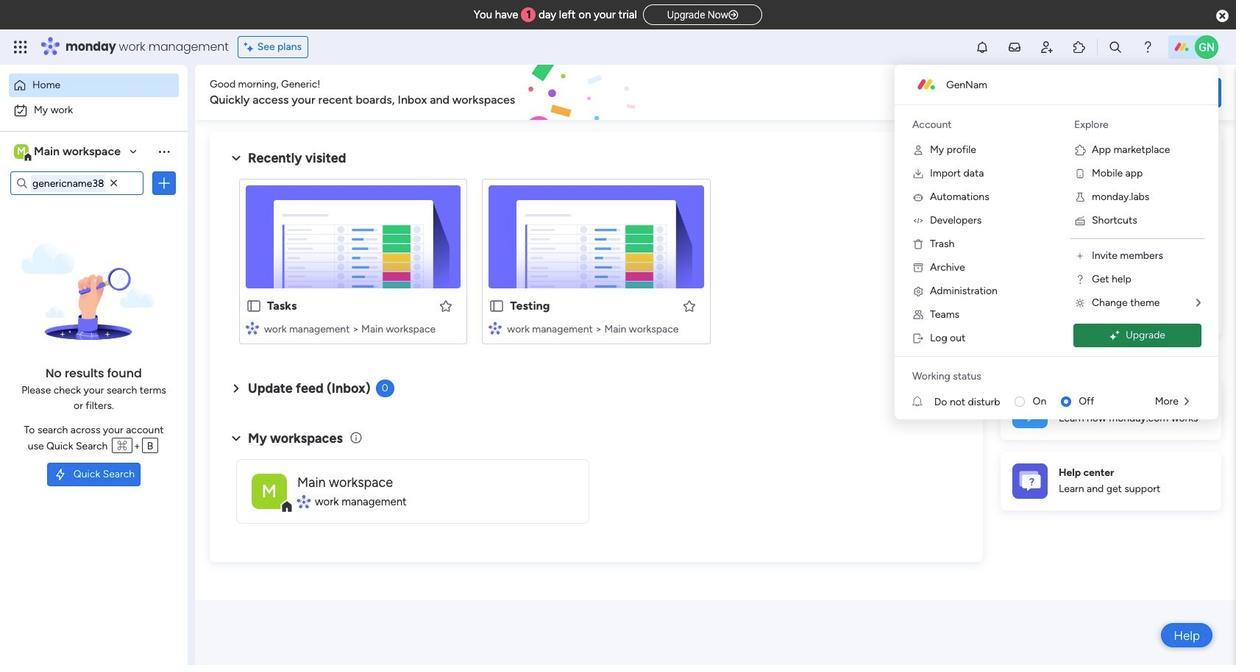 Task type: describe. For each thing, give the bounding box(es) containing it.
dapulse rightstroke image
[[729, 10, 738, 21]]

options image
[[157, 176, 171, 191]]

0 vertical spatial invite members image
[[1040, 40, 1055, 54]]

help image
[[1141, 40, 1155, 54]]

search everything image
[[1108, 40, 1123, 54]]

shortcuts image
[[1074, 215, 1086, 227]]

trash image
[[912, 238, 924, 250]]

public board image
[[246, 298, 262, 314]]

automations image
[[912, 191, 924, 203]]

workspace selection element
[[14, 143, 123, 162]]

list arrow image
[[1197, 298, 1201, 308]]

quick search results list box
[[227, 167, 965, 362]]

developers image
[[912, 215, 924, 227]]

getting started element
[[1001, 381, 1222, 440]]

administration image
[[912, 286, 924, 297]]

close recently visited image
[[227, 149, 245, 167]]

import data image
[[912, 168, 924, 180]]

add to favorites image for public board icon
[[439, 298, 454, 313]]

update feed image
[[1007, 40, 1022, 54]]

add to favorites image for public board image on the left
[[682, 298, 697, 313]]

generic name image
[[1195, 35, 1219, 59]]

select product image
[[13, 40, 28, 54]]

1 vertical spatial invite members image
[[1074, 250, 1086, 262]]

notifications image
[[975, 40, 990, 54]]

log out image
[[912, 333, 924, 344]]

v2 surfce notifications image
[[912, 394, 934, 410]]

2 option from the top
[[9, 99, 179, 122]]



Task type: vqa. For each thing, say whether or not it's contained in the screenshot.
Options image
yes



Task type: locate. For each thing, give the bounding box(es) containing it.
1 option from the top
[[9, 74, 179, 97]]

my profile image
[[912, 144, 924, 156]]

0 horizontal spatial add to favorites image
[[439, 298, 454, 313]]

1 add to favorites image from the left
[[439, 298, 454, 313]]

1 vertical spatial workspace image
[[252, 474, 287, 509]]

upgrade stars new image
[[1110, 330, 1120, 341]]

get help image
[[1074, 274, 1086, 286]]

workspace options image
[[157, 144, 171, 159]]

0 horizontal spatial invite members image
[[1040, 40, 1055, 54]]

0 vertical spatial option
[[9, 74, 179, 97]]

invite members image up get help icon in the top right of the page
[[1074, 250, 1086, 262]]

monday marketplace image
[[1072, 40, 1087, 54]]

invite members image left monday marketplace icon
[[1040, 40, 1055, 54]]

change theme image
[[1074, 297, 1086, 309]]

workspace image
[[14, 143, 29, 160], [252, 474, 287, 509]]

monday.labs image
[[1074, 191, 1086, 203]]

templates image image
[[1014, 141, 1208, 242]]

add to favorites image
[[439, 298, 454, 313], [682, 298, 697, 313]]

close my workspaces image
[[227, 430, 245, 447]]

2 add to favorites image from the left
[[682, 298, 697, 313]]

1 horizontal spatial workspace image
[[252, 474, 287, 509]]

see plans image
[[244, 39, 257, 55]]

0 horizontal spatial workspace image
[[14, 143, 29, 160]]

1 horizontal spatial add to favorites image
[[682, 298, 697, 313]]

clear search image
[[107, 176, 121, 191]]

open update feed (inbox) image
[[227, 380, 245, 397]]

help center element
[[1001, 451, 1222, 510]]

teams image
[[912, 309, 924, 321]]

archive image
[[912, 262, 924, 274]]

invite members image
[[1040, 40, 1055, 54], [1074, 250, 1086, 262]]

public board image
[[489, 298, 505, 314]]

dapulse close image
[[1216, 9, 1229, 24]]

mobile app image
[[1074, 168, 1086, 180]]

0 vertical spatial workspace image
[[14, 143, 29, 160]]

1 vertical spatial option
[[9, 99, 179, 122]]

v2 user feedback image
[[1013, 84, 1024, 101]]

Search in workspace field
[[31, 175, 105, 192]]

0 element
[[376, 380, 394, 397]]

v2 bolt switch image
[[1127, 84, 1136, 100]]

1 horizontal spatial invite members image
[[1074, 250, 1086, 262]]

option
[[9, 74, 179, 97], [9, 99, 179, 122]]



